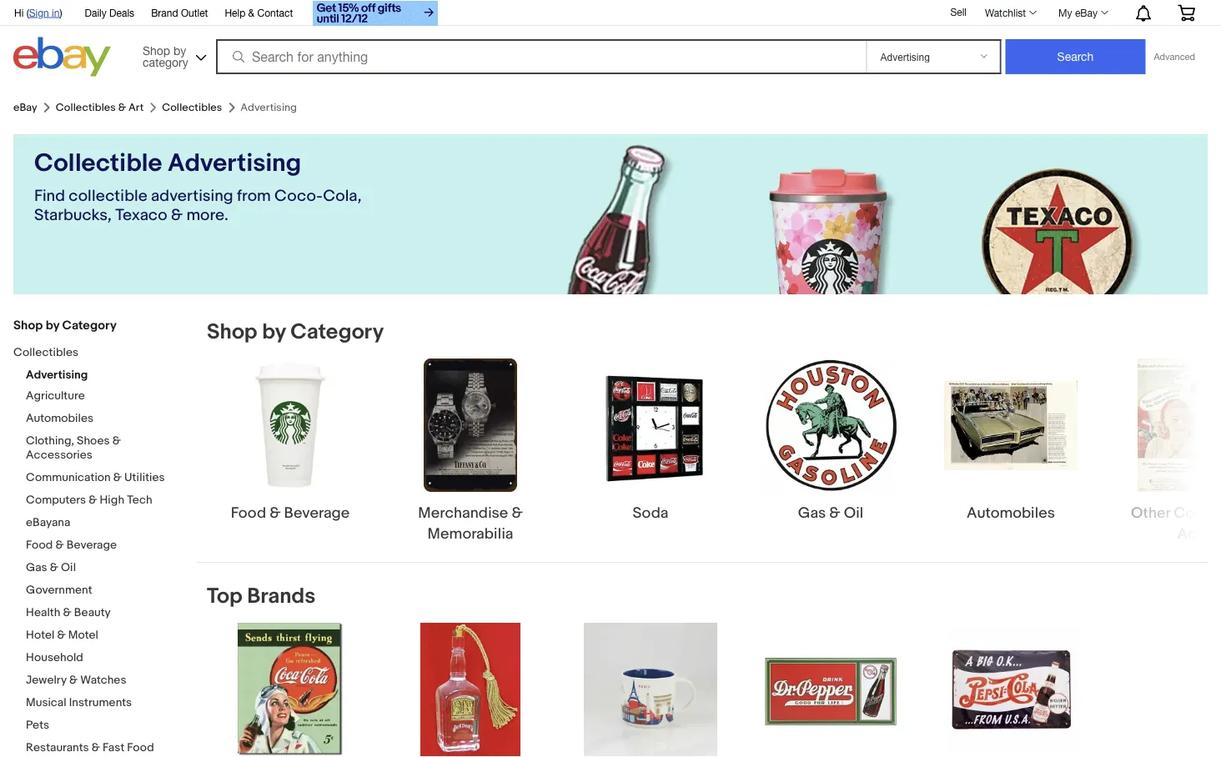 Task type: describe. For each thing, give the bounding box(es) containing it.
household
[[26, 651, 83, 665]]

musical instruments link
[[26, 696, 184, 712]]

hi ( sign in )
[[14, 7, 62, 18]]

art
[[128, 101, 144, 114]]

collectibles for collectibles
[[162, 101, 222, 114]]

computers
[[26, 493, 86, 507]]

1 horizontal spatial food & beverage link
[[207, 359, 374, 524]]

ebayana link
[[26, 516, 184, 532]]

health
[[26, 606, 60, 620]]

in
[[52, 7, 60, 18]]

computers & high tech link
[[26, 493, 184, 509]]

hotel & motel link
[[26, 629, 184, 644]]

beverage inside "collectibles advertising agriculture automobiles clothing, shoes & accessories communication & utilities computers & high tech ebayana food & beverage gas & oil government health & beauty hotel & motel household jewelry & watches musical instruments pets restaurants & fast food"
[[67, 538, 117, 553]]

shop by category
[[143, 43, 188, 69]]

starbucks image
[[584, 624, 718, 757]]

watchlist
[[986, 7, 1027, 18]]

my
[[1059, 7, 1073, 18]]

your shopping cart image
[[1178, 4, 1197, 21]]

food & beverage
[[231, 505, 350, 523]]

1 vertical spatial automobiles
[[967, 505, 1056, 523]]

by for agriculture link
[[46, 318, 59, 333]]

accessories
[[26, 448, 93, 462]]

automobiles image
[[945, 381, 1078, 470]]

pepsi image
[[945, 624, 1078, 757]]

daily deals link
[[85, 4, 134, 23]]

collectible advertising find collectible advertising from coco-cola, starbucks, texaco & more.
[[34, 149, 362, 225]]

shop for bottom collectibles 'link'
[[13, 318, 43, 333]]

find
[[34, 187, 65, 206]]

starbucks,
[[34, 206, 112, 225]]

get an extra 15% off image
[[313, 1, 438, 26]]

main content containing shop by category
[[197, 319, 1222, 758]]

help & contact link
[[225, 4, 293, 23]]

fast
[[103, 741, 125, 755]]

collectibles for collectibles & art
[[56, 101, 116, 114]]

advanced link
[[1146, 40, 1204, 73]]

collectibles for collectibles advertising agriculture automobiles clothing, shoes & accessories communication & utilities computers & high tech ebayana food & beverage gas & oil government health & beauty hotel & motel household jewelry & watches musical instruments pets restaurants & fast food
[[13, 346, 79, 360]]

outlet
[[181, 7, 208, 18]]

texaco
[[115, 206, 167, 225]]

shoes
[[77, 434, 110, 448]]

account navigation
[[5, 0, 1209, 28]]

ebay link
[[13, 101, 37, 114]]

government
[[26, 583, 92, 598]]

communication & utilities link
[[26, 471, 184, 487]]

& inside account navigation
[[248, 7, 255, 18]]

none submit inside shop by category 'banner'
[[1006, 39, 1146, 74]]

health & beauty link
[[26, 606, 184, 622]]

collectibles & art link
[[56, 101, 144, 114]]

by for 'soda' link
[[262, 319, 286, 345]]

merchandise & memorabilia
[[418, 505, 523, 544]]

0 vertical spatial gas & oil link
[[748, 359, 915, 524]]

1 horizontal spatial beverage
[[284, 505, 350, 523]]

brand outlet link
[[151, 4, 208, 23]]

soda link
[[568, 359, 735, 524]]

jack daniel's image
[[421, 624, 521, 757]]

sign
[[29, 7, 49, 18]]

tech
[[127, 493, 152, 507]]

musical
[[26, 696, 66, 710]]

from
[[237, 187, 271, 206]]

jewelry
[[26, 674, 67, 688]]

collect
[[1175, 505, 1222, 523]]

merchandise & memorabilia link
[[387, 359, 554, 545]]

brands
[[247, 584, 316, 610]]

top brands
[[207, 584, 316, 610]]

deals
[[109, 7, 134, 18]]

category
[[143, 55, 188, 69]]

agriculture link
[[26, 389, 184, 405]]

coco-
[[275, 187, 323, 206]]

soda
[[633, 505, 669, 523]]

coca cola image
[[238, 624, 343, 757]]

0 vertical spatial collectibles link
[[162, 101, 222, 114]]

more.
[[186, 206, 229, 225]]

1 horizontal spatial automobiles link
[[928, 359, 1095, 524]]

cola,
[[323, 187, 362, 206]]

collectible
[[34, 149, 162, 179]]

contact
[[257, 7, 293, 18]]

daily deals
[[85, 7, 134, 18]]

restaurants & fast food link
[[26, 741, 184, 757]]

brand
[[151, 7, 178, 18]]

advanced
[[1155, 51, 1196, 62]]

brand outlet
[[151, 7, 208, 18]]

dr. pepper image
[[765, 624, 898, 757]]

advertising
[[151, 187, 233, 206]]

watches
[[80, 674, 126, 688]]

sign in link
[[29, 7, 60, 18]]

pets link
[[26, 719, 184, 735]]

gas & oil
[[799, 505, 864, 523]]

advertising for collectible
[[168, 149, 301, 179]]

help & contact
[[225, 7, 293, 18]]

my ebay link
[[1050, 3, 1117, 23]]

other collect link
[[1108, 359, 1222, 545]]



Task type: locate. For each thing, give the bounding box(es) containing it.
1 horizontal spatial ebay
[[1076, 7, 1098, 18]]

shop for the rightmost food & beverage link
[[207, 319, 258, 345]]

hi
[[14, 7, 24, 18]]

1 horizontal spatial category
[[291, 319, 384, 345]]

food & beverage image
[[252, 359, 329, 492]]

collectibles advertising agriculture automobiles clothing, shoes & accessories communication & utilities computers & high tech ebayana food & beverage gas & oil government health & beauty hotel & motel household jewelry & watches musical instruments pets restaurants & fast food
[[13, 346, 165, 755]]

1 horizontal spatial shop
[[143, 43, 170, 57]]

beverage
[[284, 505, 350, 523], [67, 538, 117, 553]]

2 horizontal spatial shop
[[207, 319, 258, 345]]

0 horizontal spatial advertising
[[26, 368, 88, 382]]

1 vertical spatial collectibles link
[[13, 346, 172, 361]]

hotel
[[26, 629, 54, 643]]

1 horizontal spatial advertising
[[168, 149, 301, 179]]

1 horizontal spatial automobiles
[[967, 505, 1056, 523]]

memorabilia
[[428, 525, 514, 544]]

instruments
[[69, 696, 132, 710]]

shop by category for the rightmost food & beverage link
[[207, 319, 384, 345]]

1 vertical spatial food & beverage link
[[26, 538, 184, 554]]

collectibles link
[[162, 101, 222, 114], [13, 346, 172, 361]]

collectibles & art
[[56, 101, 144, 114]]

jewelry & watches link
[[26, 674, 184, 689]]

shop by category button
[[135, 37, 210, 73]]

0 horizontal spatial shop by category
[[13, 318, 117, 333]]

oil inside "collectibles advertising agriculture automobiles clothing, shoes & accessories communication & utilities computers & high tech ebayana food & beverage gas & oil government health & beauty hotel & motel household jewelry & watches musical instruments pets restaurants & fast food"
[[61, 561, 76, 575]]

food inside main content
[[231, 505, 266, 523]]

collectibles link down category
[[162, 101, 222, 114]]

category for bottom collectibles 'link'
[[62, 318, 117, 333]]

0 vertical spatial automobiles
[[26, 412, 94, 426]]

0 horizontal spatial ebay
[[13, 101, 37, 114]]

None submit
[[1006, 39, 1146, 74]]

0 vertical spatial advertising
[[168, 149, 301, 179]]

ebay inside account navigation
[[1076, 7, 1098, 18]]

&
[[248, 7, 255, 18], [118, 101, 126, 114], [171, 206, 183, 225], [113, 434, 121, 448], [113, 471, 122, 485], [89, 493, 97, 507], [270, 505, 281, 523], [512, 505, 523, 523], [830, 505, 841, 523], [56, 538, 64, 553], [50, 561, 58, 575], [63, 606, 72, 620], [57, 629, 66, 643], [69, 674, 78, 688], [92, 741, 100, 755]]

food
[[231, 505, 266, 523], [26, 538, 53, 553], [127, 741, 154, 755]]

agriculture
[[26, 389, 85, 403]]

my ebay
[[1059, 7, 1098, 18]]

watchlist link
[[977, 3, 1045, 23]]

)
[[60, 7, 62, 18]]

shop inside main content
[[207, 319, 258, 345]]

gas inside main content
[[799, 505, 827, 523]]

collectibles up agriculture
[[13, 346, 79, 360]]

high
[[100, 493, 125, 507]]

restaurants
[[26, 741, 89, 755]]

0 vertical spatial gas
[[799, 505, 827, 523]]

main content
[[197, 319, 1222, 758]]

Search for anything text field
[[219, 41, 863, 73]]

ebay
[[1076, 7, 1098, 18], [13, 101, 37, 114]]

0 horizontal spatial automobiles link
[[26, 412, 184, 427]]

advertising up agriculture
[[26, 368, 88, 382]]

clothing,
[[26, 434, 74, 448]]

collectibles left art
[[56, 101, 116, 114]]

shop
[[143, 43, 170, 57], [13, 318, 43, 333], [207, 319, 258, 345]]

0 horizontal spatial shop
[[13, 318, 43, 333]]

gas inside "collectibles advertising agriculture automobiles clothing, shoes & accessories communication & utilities computers & high tech ebayana food & beverage gas & oil government health & beauty hotel & motel household jewelry & watches musical instruments pets restaurants & fast food"
[[26, 561, 47, 575]]

(
[[26, 7, 29, 18]]

0 vertical spatial beverage
[[284, 505, 350, 523]]

daily
[[85, 7, 107, 18]]

1 vertical spatial advertising
[[26, 368, 88, 382]]

advertising for collectibles
[[26, 368, 88, 382]]

& inside merchandise & memorabilia
[[512, 505, 523, 523]]

gas & oil image
[[765, 359, 898, 492]]

food & beverage link
[[207, 359, 374, 524], [26, 538, 184, 554]]

1 horizontal spatial gas & oil link
[[748, 359, 915, 524]]

merchandise
[[418, 505, 509, 523]]

pets
[[26, 719, 49, 733]]

0 vertical spatial ebay
[[1076, 7, 1098, 18]]

collectible
[[69, 187, 148, 206]]

shop inside shop by category
[[143, 43, 170, 57]]

0 horizontal spatial category
[[62, 318, 117, 333]]

ebayana
[[26, 516, 70, 530]]

utilities
[[124, 471, 165, 485]]

motel
[[68, 629, 98, 643]]

1 vertical spatial food
[[26, 538, 53, 553]]

0 horizontal spatial by
[[46, 318, 59, 333]]

household link
[[26, 651, 184, 667]]

0 horizontal spatial gas
[[26, 561, 47, 575]]

category for the rightmost food & beverage link
[[291, 319, 384, 345]]

top
[[207, 584, 243, 610]]

0 horizontal spatial food & beverage link
[[26, 538, 184, 554]]

automobiles inside "collectibles advertising agriculture automobiles clothing, shoes & accessories communication & utilities computers & high tech ebayana food & beverage gas & oil government health & beauty hotel & motel household jewelry & watches musical instruments pets restaurants & fast food"
[[26, 412, 94, 426]]

communication
[[26, 471, 111, 485]]

1 vertical spatial gas
[[26, 561, 47, 575]]

other collect
[[1132, 505, 1222, 544]]

2 vertical spatial food
[[127, 741, 154, 755]]

shop by category inside main content
[[207, 319, 384, 345]]

0 horizontal spatial food
[[26, 538, 53, 553]]

0 vertical spatial food
[[231, 505, 266, 523]]

automobiles link
[[928, 359, 1095, 524], [26, 412, 184, 427]]

collectibles down category
[[162, 101, 222, 114]]

1 vertical spatial oil
[[61, 561, 76, 575]]

0 horizontal spatial beverage
[[67, 538, 117, 553]]

advertising inside "collectibles advertising agriculture automobiles clothing, shoes & accessories communication & utilities computers & high tech ebayana food & beverage gas & oil government health & beauty hotel & motel household jewelry & watches musical instruments pets restaurants & fast food"
[[26, 368, 88, 382]]

clothing, shoes & accessories link
[[26, 434, 184, 464]]

government link
[[26, 583, 184, 599]]

advertising up from at the left top of page
[[168, 149, 301, 179]]

& inside collectible advertising find collectible advertising from coco-cola, starbucks, texaco & more.
[[171, 206, 183, 225]]

0 horizontal spatial automobiles
[[26, 412, 94, 426]]

0 vertical spatial food & beverage link
[[207, 359, 374, 524]]

ebay left collectibles & art
[[13, 101, 37, 114]]

oil
[[844, 505, 864, 523], [61, 561, 76, 575]]

collectibles inside "collectibles advertising agriculture automobiles clothing, shoes & accessories communication & utilities computers & high tech ebayana food & beverage gas & oil government health & beauty hotel & motel household jewelry & watches musical instruments pets restaurants & fast food"
[[13, 346, 79, 360]]

2 horizontal spatial by
[[262, 319, 286, 345]]

advertising
[[168, 149, 301, 179], [26, 368, 88, 382]]

1 horizontal spatial by
[[174, 43, 186, 57]]

gas
[[799, 505, 827, 523], [26, 561, 47, 575]]

1 horizontal spatial gas
[[799, 505, 827, 523]]

shop by category for bottom collectibles 'link'
[[13, 318, 117, 333]]

sell
[[951, 6, 967, 18]]

shop by category
[[13, 318, 117, 333], [207, 319, 384, 345]]

collectibles
[[56, 101, 116, 114], [162, 101, 222, 114], [13, 346, 79, 360]]

gas & oil link
[[748, 359, 915, 524], [26, 561, 184, 577]]

other collectible ads image
[[1139, 359, 1222, 492]]

automobiles
[[26, 412, 94, 426], [967, 505, 1056, 523]]

0 horizontal spatial oil
[[61, 561, 76, 575]]

soda image
[[584, 362, 718, 489]]

merchandise & memorabilia image
[[424, 359, 518, 492]]

advertising inside collectible advertising find collectible advertising from coco-cola, starbucks, texaco & more.
[[168, 149, 301, 179]]

1 horizontal spatial oil
[[844, 505, 864, 523]]

2 horizontal spatial food
[[231, 505, 266, 523]]

1 horizontal spatial food
[[127, 741, 154, 755]]

ebay right my
[[1076, 7, 1098, 18]]

1 vertical spatial ebay
[[13, 101, 37, 114]]

by
[[174, 43, 186, 57], [46, 318, 59, 333], [262, 319, 286, 345]]

0 vertical spatial oil
[[844, 505, 864, 523]]

1 vertical spatial gas & oil link
[[26, 561, 184, 577]]

1 vertical spatial beverage
[[67, 538, 117, 553]]

help
[[225, 7, 246, 18]]

category inside main content
[[291, 319, 384, 345]]

1 horizontal spatial shop by category
[[207, 319, 384, 345]]

sell link
[[944, 6, 975, 18]]

category
[[62, 318, 117, 333], [291, 319, 384, 345]]

collectibles link up agriculture link
[[13, 346, 172, 361]]

other
[[1132, 505, 1171, 523]]

shop by category banner
[[5, 0, 1209, 81]]

beauty
[[74, 606, 111, 620]]

0 horizontal spatial gas & oil link
[[26, 561, 184, 577]]

by inside shop by category
[[174, 43, 186, 57]]



Task type: vqa. For each thing, say whether or not it's contained in the screenshot.
the bottom the Brands
no



